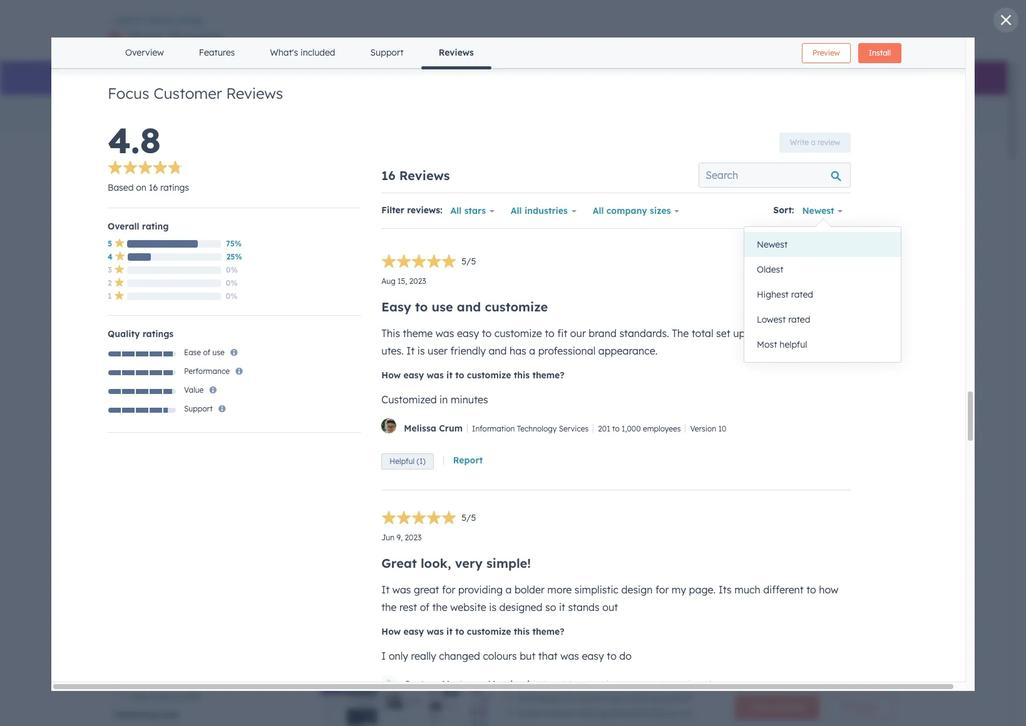 Task type: vqa. For each thing, say whether or not it's contained in the screenshot.
Unassigned contacts "Button"
no



Task type: describe. For each thing, give the bounding box(es) containing it.
shop themes
[[128, 28, 223, 47]]

theme
[[148, 16, 173, 25]]



Task type: locate. For each thing, give the bounding box(es) containing it.
shop
[[128, 28, 164, 47]]

back to theme library link
[[108, 16, 203, 25]]

library
[[176, 16, 203, 25]]

themes
[[168, 28, 223, 47]]

to
[[138, 16, 146, 25]]

back to theme library
[[117, 16, 203, 25]]

close image
[[1001, 15, 1011, 25]]

back
[[117, 16, 136, 25]]



